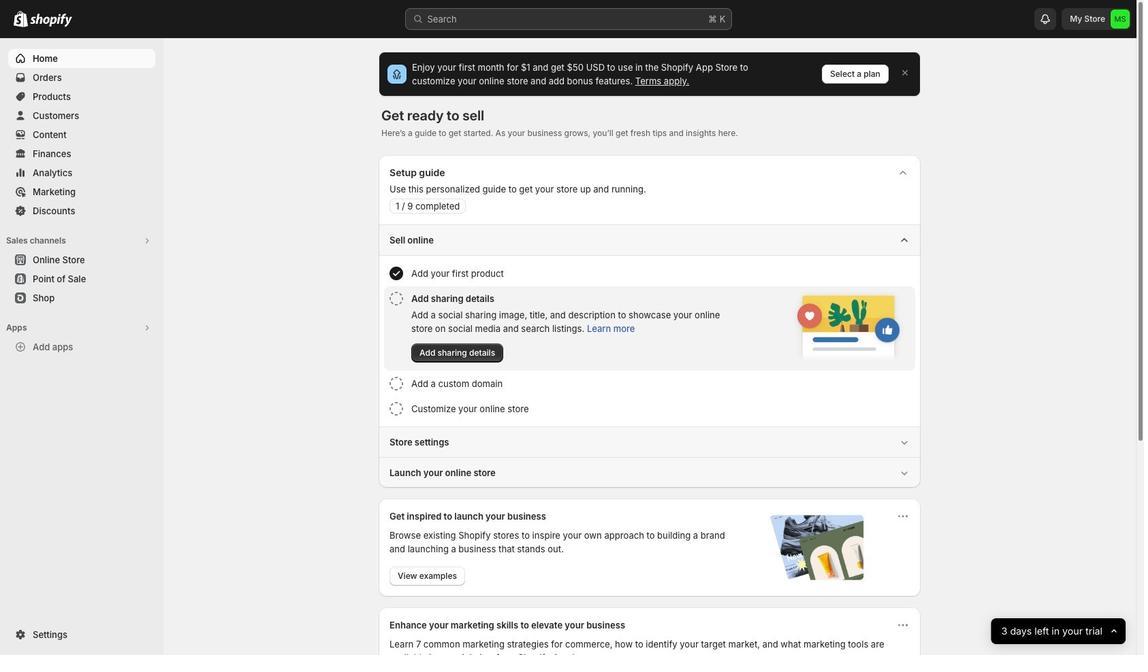 Task type: locate. For each thing, give the bounding box(es) containing it.
guide categories group
[[379, 225, 921, 488]]

shopify image
[[30, 14, 72, 27]]

sell online group
[[379, 225, 921, 427]]

mark add your first product as not done image
[[390, 267, 403, 281]]

add your first product group
[[384, 262, 916, 286]]



Task type: describe. For each thing, give the bounding box(es) containing it.
mark add a custom domain as done image
[[390, 377, 403, 391]]

mark add sharing details as done image
[[390, 292, 403, 306]]

customize your online store group
[[384, 397, 916, 422]]

setup guide region
[[379, 155, 921, 488]]

my store image
[[1111, 10, 1130, 29]]

shopify image
[[14, 11, 28, 27]]

mark customize your online store as done image
[[390, 403, 403, 416]]

add sharing details group
[[384, 287, 916, 371]]

add a custom domain group
[[384, 372, 916, 396]]



Task type: vqa. For each thing, say whether or not it's contained in the screenshot.
add a custom domain group at the bottom of the page
yes



